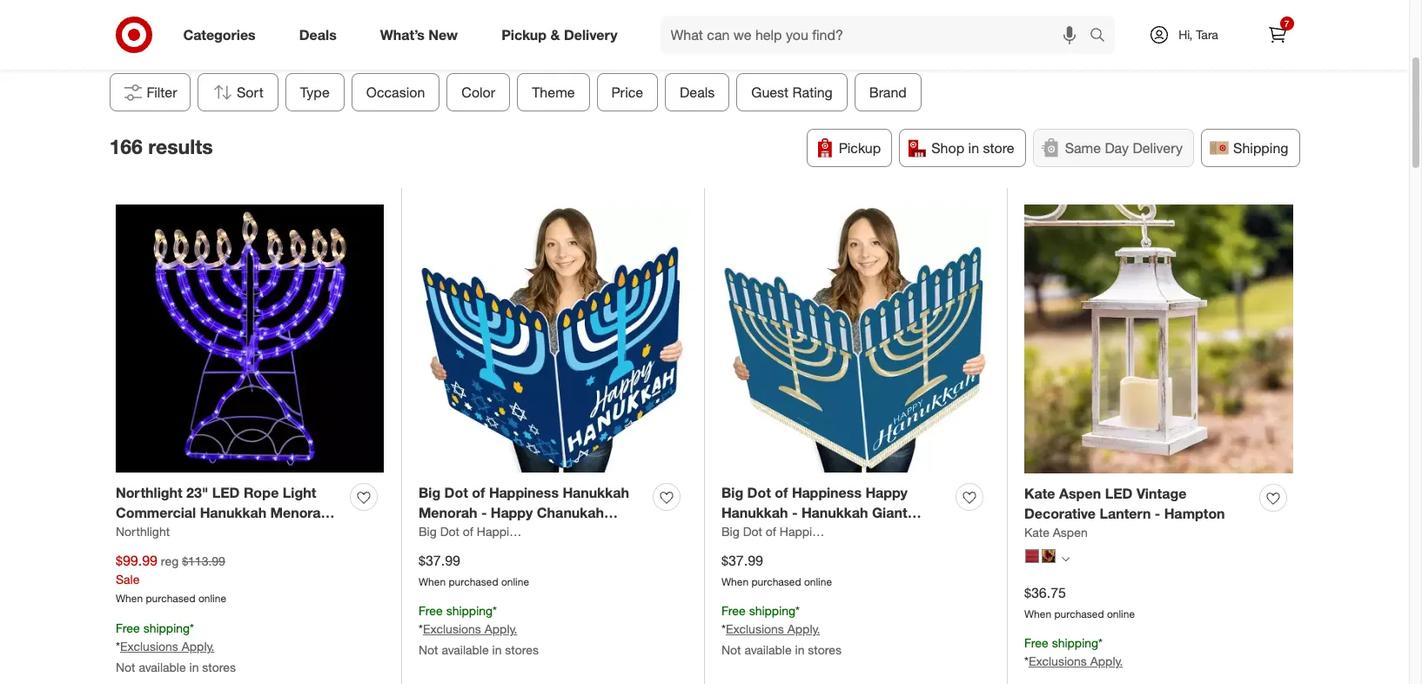 Task type: vqa. For each thing, say whether or not it's contained in the screenshot.
deals to the top
yes



Task type: describe. For each thing, give the bounding box(es) containing it.
1 horizontal spatial free shipping * * exclusions apply. not available in stores
[[419, 603, 539, 657]]

1 horizontal spatial not
[[419, 642, 438, 657]]

copper image
[[1042, 549, 1056, 563]]

theme button
[[517, 73, 589, 111]]

northlight 23" led rope light commercial hanukkah menorah - clear/blue link
[[116, 483, 343, 541]]

- inside kate aspen led vintage decorative lantern - hampton
[[1155, 505, 1160, 522]]

led for vintage
[[1105, 485, 1133, 502]]

lantern
[[1100, 505, 1151, 522]]

2 $37.99 when purchased online from the left
[[721, 551, 832, 588]]

all colors image
[[1062, 555, 1070, 563]]

vintage
[[1136, 485, 1186, 502]]

of for big dot of happiness happy hanukkah - hanukkah giant greeting card - big shaped jumborific card link
[[775, 484, 788, 501]]

giant
[[872, 504, 907, 521]]

deals for deals button
[[679, 84, 714, 101]]

free shipping * * exclusions apply. not available in stores for big dot of happiness happy hanukkah - hanukkah giant greeting card - big shaped jumborific card
[[721, 603, 841, 657]]

$99.99
[[116, 551, 157, 569]]

shipping
[[1233, 139, 1288, 157]]

deals button
[[665, 73, 729, 111]]

$99.99 reg $113.99 sale when purchased online
[[116, 551, 226, 605]]

price
[[611, 84, 643, 101]]

pickup button
[[807, 129, 892, 167]]

in inside button
[[968, 139, 979, 157]]

kate for kate aspen led vintage decorative lantern - hampton
[[1024, 485, 1055, 502]]

northlight for northlight 23" led rope light commercial hanukkah menorah - clear/blue
[[116, 484, 182, 501]]

free for kate aspen led vintage decorative lantern - hampton
[[1024, 636, 1048, 650]]

greeting
[[721, 524, 779, 541]]

online for second big dot of happiness 'link'
[[804, 575, 832, 588]]

search button
[[1081, 16, 1123, 57]]

when inside $36.75 when purchased online
[[1024, 607, 1051, 620]]

online for 2nd big dot of happiness 'link' from the right
[[501, 575, 529, 588]]

northlight link
[[116, 523, 170, 540]]

deals link
[[284, 16, 358, 54]]

brand button
[[854, 73, 921, 111]]

day
[[1105, 139, 1129, 157]]

online inside $99.99 reg $113.99 sale when purchased online
[[198, 592, 226, 605]]

pickup & delivery link
[[487, 16, 639, 54]]

kate aspen led vintage decorative lantern - hampton
[[1024, 485, 1225, 522]]

what's new
[[380, 26, 458, 43]]

$113.99
[[182, 553, 225, 568]]

same day delivery button
[[1033, 129, 1194, 167]]

new
[[428, 26, 458, 43]]

free for northlight 23" led rope light commercial hanukkah menorah - clear/blue
[[116, 621, 140, 636]]

color
[[461, 84, 495, 101]]

1 $37.99 when purchased online from the left
[[419, 551, 529, 588]]

what's
[[380, 26, 425, 43]]

What can we help you find? suggestions appear below search field
[[660, 16, 1093, 54]]

hi, tara
[[1178, 27, 1218, 42]]

shop in store
[[931, 139, 1014, 157]]

hampton
[[1164, 505, 1225, 522]]

decorative
[[1024, 505, 1096, 522]]

sale
[[116, 571, 140, 586]]

2 big dot of happiness link from the left
[[721, 523, 838, 540]]

sponsored
[[1175, 42, 1227, 55]]

color button
[[446, 73, 510, 111]]

of for 2nd big dot of happiness 'link' from the right
[[463, 524, 473, 538]]

rope
[[244, 484, 279, 501]]

shop
[[931, 139, 964, 157]]

shaped
[[854, 524, 904, 541]]

1 horizontal spatial available
[[442, 642, 489, 657]]

white image
[[1025, 549, 1039, 563]]

categories link
[[168, 16, 277, 54]]

pickup & delivery
[[501, 26, 617, 43]]

type
[[300, 84, 329, 101]]

shipping button
[[1201, 129, 1300, 167]]

23"
[[186, 484, 208, 501]]

sort
[[236, 84, 263, 101]]

available for big dot of happiness happy hanukkah - hanukkah giant greeting card - big shaped jumborific card
[[744, 642, 792, 657]]

pickup for pickup & delivery
[[501, 26, 547, 43]]

dot inside big dot of happiness happy hanukkah - hanukkah giant greeting card - big shaped jumborific card
[[747, 484, 771, 501]]

166 results
[[109, 134, 213, 158]]

hi,
[[1178, 27, 1193, 42]]

1 big dot of happiness from the left
[[419, 524, 535, 538]]

categories
[[183, 26, 256, 43]]

kate for kate aspen
[[1024, 524, 1049, 539]]

not for northlight 23" led rope light commercial hanukkah menorah - clear/blue
[[116, 660, 135, 675]]

northlight for northlight
[[116, 524, 170, 538]]

free shipping * * exclusions apply. not available in stores for northlight 23" led rope light commercial hanukkah menorah - clear/blue
[[116, 621, 236, 675]]

166
[[109, 134, 143, 158]]

$37.99 for 2nd big dot of happiness 'link' from the right
[[419, 551, 460, 569]]

occasion
[[366, 84, 425, 101]]

brand
[[869, 84, 906, 101]]

- inside northlight 23" led rope light commercial hanukkah menorah - clear/blue
[[333, 504, 339, 521]]

reg
[[161, 553, 179, 568]]

$37.99 for second big dot of happiness 'link'
[[721, 551, 763, 569]]

when inside $99.99 reg $113.99 sale when purchased online
[[116, 592, 143, 605]]

search
[[1081, 27, 1123, 45]]

guest rating
[[751, 84, 832, 101]]

kate aspen link
[[1024, 524, 1088, 541]]

purchased inside $99.99 reg $113.99 sale when purchased online
[[146, 592, 195, 605]]

filter
[[147, 84, 177, 101]]

same
[[1065, 139, 1101, 157]]

free shipping * * exclusions apply.
[[1024, 636, 1123, 669]]

delivery for pickup & delivery
[[564, 26, 617, 43]]

rating
[[792, 84, 832, 101]]

apply. for northlight 23" led rope light commercial hanukkah menorah - clear/blue
[[182, 639, 214, 654]]

kate aspen
[[1024, 524, 1088, 539]]



Task type: locate. For each thing, give the bounding box(es) containing it.
guest
[[751, 84, 788, 101]]

pickup left &
[[501, 26, 547, 43]]

aspen down decorative on the right of the page
[[1053, 524, 1088, 539]]

deals right price
[[679, 84, 714, 101]]

2 $37.99 from the left
[[721, 551, 763, 569]]

2 kate from the top
[[1024, 524, 1049, 539]]

card right jumborific
[[796, 543, 828, 561]]

led inside northlight 23" led rope light commercial hanukkah menorah - clear/blue
[[212, 484, 240, 501]]

0 vertical spatial kate
[[1024, 485, 1055, 502]]

1 big dot of happiness link from the left
[[419, 523, 535, 540]]

1 vertical spatial aspen
[[1053, 524, 1088, 539]]

$37.99 when purchased online
[[419, 551, 529, 588], [721, 551, 832, 588]]

shipping
[[446, 603, 493, 618], [749, 603, 795, 618], [143, 621, 190, 636], [1052, 636, 1098, 650]]

*
[[493, 603, 497, 618], [795, 603, 800, 618], [190, 621, 194, 636], [419, 622, 423, 636], [721, 622, 726, 636], [1098, 636, 1103, 650], [116, 639, 120, 654], [1024, 654, 1029, 669]]

northlight down commercial
[[116, 524, 170, 538]]

led right 23"
[[212, 484, 240, 501]]

-
[[333, 504, 339, 521], [792, 504, 798, 521], [1155, 505, 1160, 522], [818, 524, 824, 541]]

purchased
[[449, 575, 498, 588], [751, 575, 801, 588], [146, 592, 195, 605], [1054, 607, 1104, 620]]

card up jumborific
[[782, 524, 814, 541]]

store
[[983, 139, 1014, 157]]

delivery for same day delivery
[[1133, 139, 1183, 157]]

same day delivery
[[1065, 139, 1183, 157]]

aspen for kate aspen led vintage decorative lantern - hampton
[[1059, 485, 1101, 502]]

hanukkah
[[200, 504, 266, 521], [721, 504, 788, 521], [801, 504, 868, 521]]

1 vertical spatial pickup
[[839, 139, 881, 157]]

happiness
[[792, 484, 862, 501], [477, 524, 535, 538], [780, 524, 838, 538]]

7
[[1284, 18, 1289, 29]]

1 vertical spatial delivery
[[1133, 139, 1183, 157]]

guest rating button
[[736, 73, 847, 111]]

0 horizontal spatial big dot of happiness
[[419, 524, 535, 538]]

clear/blue
[[116, 524, 186, 541]]

1 horizontal spatial big dot of happiness
[[721, 524, 838, 538]]

2 horizontal spatial available
[[744, 642, 792, 657]]

pickup down brand button
[[839, 139, 881, 157]]

available for northlight 23" led rope light commercial hanukkah menorah - clear/blue
[[139, 660, 186, 675]]

big dot of happiness
[[419, 524, 535, 538], [721, 524, 838, 538]]

stores
[[505, 642, 539, 657], [808, 642, 841, 657], [202, 660, 236, 675]]

1 horizontal spatial deals
[[679, 84, 714, 101]]

aspen inside kate aspen led vintage decorative lantern - hampton
[[1059, 485, 1101, 502]]

northlight 23" led rope light commercial hanukkah menorah - clear/blue
[[116, 484, 339, 541]]

pickup inside pickup button
[[839, 139, 881, 157]]

of inside big dot of happiness happy hanukkah - hanukkah giant greeting card - big shaped jumborific card
[[775, 484, 788, 501]]

kate
[[1024, 485, 1055, 502], [1024, 524, 1049, 539]]

apply. for kate aspen led vintage decorative lantern - hampton
[[1090, 654, 1123, 669]]

delivery right &
[[564, 26, 617, 43]]

exclusions apply. link
[[423, 622, 517, 636], [726, 622, 820, 636], [120, 639, 214, 654], [1029, 654, 1123, 669]]

3 hanukkah from the left
[[801, 504, 868, 521]]

free
[[419, 603, 443, 618], [721, 603, 746, 618], [116, 621, 140, 636], [1024, 636, 1048, 650]]

kate up decorative on the right of the page
[[1024, 485, 1055, 502]]

occasion button
[[351, 73, 439, 111]]

led up lantern
[[1105, 485, 1133, 502]]

- right menorah
[[333, 504, 339, 521]]

1 kate from the top
[[1024, 485, 1055, 502]]

apply. for big dot of happiness happy hanukkah - hanukkah giant greeting card - big shaped jumborific card
[[787, 622, 820, 636]]

hanukkah up greeting
[[721, 504, 788, 521]]

not
[[419, 642, 438, 657], [721, 642, 741, 657], [116, 660, 135, 675]]

1 horizontal spatial pickup
[[839, 139, 881, 157]]

delivery
[[564, 26, 617, 43], [1133, 139, 1183, 157]]

1 horizontal spatial $37.99 when purchased online
[[721, 551, 832, 588]]

0 vertical spatial card
[[782, 524, 814, 541]]

of for second big dot of happiness 'link'
[[766, 524, 776, 538]]

light
[[283, 484, 316, 501]]

0 vertical spatial deals
[[299, 26, 337, 43]]

happy
[[865, 484, 908, 501]]

2 horizontal spatial stores
[[808, 642, 841, 657]]

filter button
[[109, 73, 190, 111]]

price button
[[596, 73, 658, 111]]

stores for northlight 23" led rope light commercial hanukkah menorah - clear/blue
[[202, 660, 236, 675]]

advertisement region
[[182, 0, 1227, 41]]

big
[[721, 484, 743, 501], [419, 524, 437, 538], [721, 524, 739, 538], [828, 524, 850, 541]]

0 vertical spatial northlight
[[116, 484, 182, 501]]

results
[[148, 134, 213, 158]]

tara
[[1196, 27, 1218, 42]]

0 horizontal spatial led
[[212, 484, 240, 501]]

shipping for northlight 23" led rope light commercial hanukkah menorah - clear/blue
[[143, 621, 190, 636]]

2 hanukkah from the left
[[721, 504, 788, 521]]

online inside $36.75 when purchased online
[[1107, 607, 1135, 620]]

apply.
[[484, 622, 517, 636], [787, 622, 820, 636], [182, 639, 214, 654], [1090, 654, 1123, 669]]

aspen
[[1059, 485, 1101, 502], [1053, 524, 1088, 539]]

what's new link
[[365, 16, 480, 54]]

deals up type on the top
[[299, 26, 337, 43]]

big dot of happiness happy hanukkah - hanukkah giant greeting card - big shaped jumborific card image
[[721, 205, 989, 473], [721, 205, 989, 473]]

commercial
[[116, 504, 196, 521]]

0 vertical spatial delivery
[[564, 26, 617, 43]]

in
[[968, 139, 979, 157], [492, 642, 502, 657], [795, 642, 804, 657], [189, 660, 199, 675]]

led for rope
[[212, 484, 240, 501]]

1 horizontal spatial hanukkah
[[721, 504, 788, 521]]

hanukkah inside northlight 23" led rope light commercial hanukkah menorah - clear/blue
[[200, 504, 266, 521]]

jumborific
[[721, 543, 792, 561]]

happiness inside big dot of happiness happy hanukkah - hanukkah giant greeting card - big shaped jumborific card
[[792, 484, 862, 501]]

0 horizontal spatial deals
[[299, 26, 337, 43]]

2 horizontal spatial not
[[721, 642, 741, 657]]

free for big dot of happiness happy hanukkah - hanukkah giant greeting card - big shaped jumborific card
[[721, 603, 746, 618]]

1 horizontal spatial led
[[1105, 485, 1133, 502]]

delivery right day
[[1133, 139, 1183, 157]]

not for big dot of happiness happy hanukkah - hanukkah giant greeting card - big shaped jumborific card
[[721, 642, 741, 657]]

big dot of happiness happy hanukkah - hanukkah giant greeting card - big shaped jumborific card
[[721, 484, 908, 561]]

0 horizontal spatial hanukkah
[[200, 504, 266, 521]]

shipping for kate aspen led vintage decorative lantern - hampton
[[1052, 636, 1098, 650]]

0 horizontal spatial big dot of happiness link
[[419, 523, 535, 540]]

deals inside button
[[679, 84, 714, 101]]

apply. inside free shipping * * exclusions apply.
[[1090, 654, 1123, 669]]

exclusions
[[423, 622, 481, 636], [726, 622, 784, 636], [120, 639, 178, 654], [1029, 654, 1087, 669]]

shipping inside free shipping * * exclusions apply.
[[1052, 636, 1098, 650]]

2 big dot of happiness from the left
[[721, 524, 838, 538]]

2 horizontal spatial free shipping * * exclusions apply. not available in stores
[[721, 603, 841, 657]]

kate aspen led vintage decorative lantern - hampton link
[[1024, 484, 1252, 524]]

exclusions for northlight 23" led rope light commercial hanukkah menorah - clear/blue
[[120, 639, 178, 654]]

shop in store button
[[899, 129, 1026, 167]]

type button
[[285, 73, 344, 111]]

online
[[501, 575, 529, 588], [804, 575, 832, 588], [198, 592, 226, 605], [1107, 607, 1135, 620]]

online for kate aspen link
[[1107, 607, 1135, 620]]

when
[[419, 575, 446, 588], [721, 575, 749, 588], [116, 592, 143, 605], [1024, 607, 1051, 620]]

0 vertical spatial pickup
[[501, 26, 547, 43]]

aspen up decorative on the right of the page
[[1059, 485, 1101, 502]]

kate inside kate aspen led vintage decorative lantern - hampton
[[1024, 485, 1055, 502]]

purchased inside $36.75 when purchased online
[[1054, 607, 1104, 620]]

$36.75 when purchased online
[[1024, 584, 1135, 620]]

led inside kate aspen led vintage decorative lantern - hampton
[[1105, 485, 1133, 502]]

$36.75
[[1024, 584, 1066, 601]]

menorah
[[270, 504, 329, 521]]

- down vintage
[[1155, 505, 1160, 522]]

1 horizontal spatial big dot of happiness link
[[721, 523, 838, 540]]

pickup inside pickup & delivery link
[[501, 26, 547, 43]]

1 vertical spatial kate
[[1024, 524, 1049, 539]]

- up jumborific
[[792, 504, 798, 521]]

of
[[775, 484, 788, 501], [463, 524, 473, 538], [766, 524, 776, 538]]

northlight
[[116, 484, 182, 501], [116, 524, 170, 538]]

card
[[782, 524, 814, 541], [796, 543, 828, 561]]

2 horizontal spatial hanukkah
[[801, 504, 868, 521]]

0 horizontal spatial not
[[116, 660, 135, 675]]

exclusions for big dot of happiness happy hanukkah - hanukkah giant greeting card - big shaped jumborific card
[[726, 622, 784, 636]]

all colors element
[[1062, 553, 1070, 564]]

7 link
[[1258, 16, 1296, 54]]

0 horizontal spatial pickup
[[501, 26, 547, 43]]

big dot of happiness hanukkah menorah - happy chanukah holiday giant greeting card - big shaped jumborific card - 16.5 x 22 inches image
[[419, 205, 687, 473], [419, 205, 687, 473]]

stores for big dot of happiness happy hanukkah - hanukkah giant greeting card - big shaped jumborific card
[[808, 642, 841, 657]]

0 horizontal spatial delivery
[[564, 26, 617, 43]]

northlight up commercial
[[116, 484, 182, 501]]

exclusions inside free shipping * * exclusions apply.
[[1029, 654, 1087, 669]]

2 northlight from the top
[[116, 524, 170, 538]]

delivery inside same day delivery button
[[1133, 139, 1183, 157]]

shipping for big dot of happiness happy hanukkah - hanukkah giant greeting card - big shaped jumborific card
[[749, 603, 795, 618]]

deals
[[299, 26, 337, 43], [679, 84, 714, 101]]

0 horizontal spatial $37.99
[[419, 551, 460, 569]]

1 vertical spatial card
[[796, 543, 828, 561]]

0 horizontal spatial available
[[139, 660, 186, 675]]

pickup for pickup
[[839, 139, 881, 157]]

northlight inside northlight 23" led rope light commercial hanukkah menorah - clear/blue
[[116, 484, 182, 501]]

kate up "white" image
[[1024, 524, 1049, 539]]

- left shaped
[[818, 524, 824, 541]]

0 horizontal spatial free shipping * * exclusions apply. not available in stores
[[116, 621, 236, 675]]

hanukkah up shaped
[[801, 504, 868, 521]]

kate aspen led vintage decorative lantern - hampton image
[[1024, 205, 1293, 474], [1024, 205, 1293, 474]]

1 horizontal spatial $37.99
[[721, 551, 763, 569]]

1 vertical spatial northlight
[[116, 524, 170, 538]]

0 vertical spatial aspen
[[1059, 485, 1101, 502]]

delivery inside pickup & delivery link
[[564, 26, 617, 43]]

sort button
[[197, 73, 278, 111]]

1 $37.99 from the left
[[419, 551, 460, 569]]

available
[[442, 642, 489, 657], [744, 642, 792, 657], [139, 660, 186, 675]]

1 vertical spatial deals
[[679, 84, 714, 101]]

pickup
[[501, 26, 547, 43], [839, 139, 881, 157]]

1 horizontal spatial delivery
[[1133, 139, 1183, 157]]

0 horizontal spatial stores
[[202, 660, 236, 675]]

theme
[[532, 84, 575, 101]]

exclusions for kate aspen led vintage decorative lantern - hampton
[[1029, 654, 1087, 669]]

0 horizontal spatial $37.99 when purchased online
[[419, 551, 529, 588]]

&
[[550, 26, 560, 43]]

1 horizontal spatial stores
[[505, 642, 539, 657]]

1 hanukkah from the left
[[200, 504, 266, 521]]

1 northlight from the top
[[116, 484, 182, 501]]

hanukkah down rope
[[200, 504, 266, 521]]

northlight 23" led rope light commercial hanukkah menorah - clear/blue image
[[116, 205, 384, 473], [116, 205, 384, 473]]

aspen for kate aspen
[[1053, 524, 1088, 539]]

free inside free shipping * * exclusions apply.
[[1024, 636, 1048, 650]]

deals for deals link
[[299, 26, 337, 43]]

big dot of happiness happy hanukkah - hanukkah giant greeting card - big shaped jumborific card link
[[721, 483, 949, 561]]



